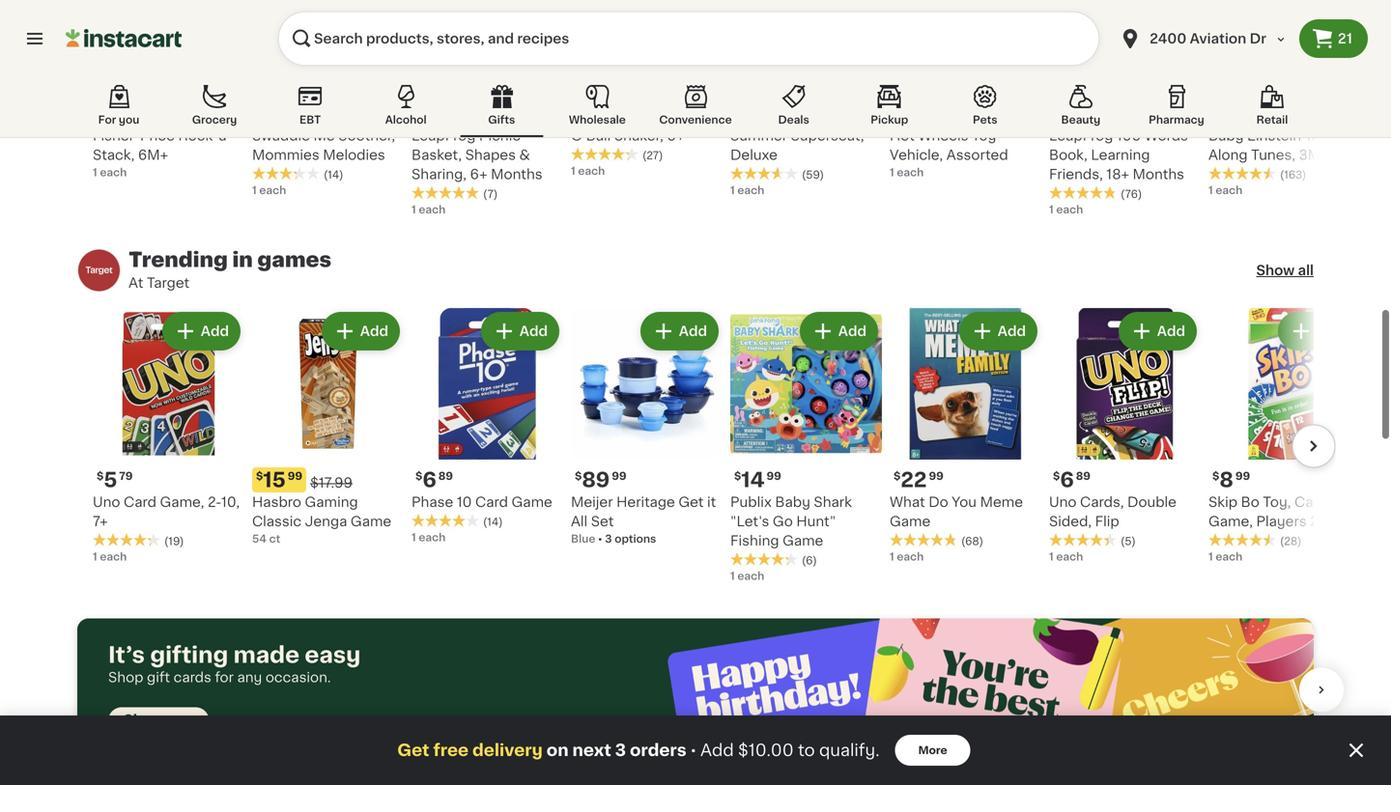 Task type: describe. For each thing, give the bounding box(es) containing it.
occasion.
[[266, 671, 331, 684]]

skip
[[1209, 496, 1238, 509]]

(19)
[[164, 536, 184, 547]]

2- inside uno card game, 2-10, 7+
[[208, 496, 221, 509]]

product group containing 22
[[890, 308, 1041, 565]]

21
[[1338, 32, 1352, 45]]

retail
[[1256, 114, 1288, 125]]

each for leapfrog 100 words book, learning friends, 18+ months
[[1056, 204, 1083, 215]]

each for swaddle me soother, mommies melodies
[[259, 185, 286, 196]]

• for 89
[[598, 534, 602, 544]]

2400
[[1150, 32, 1187, 45]]

$ 6 89 for uno
[[1053, 470, 1091, 490]]

meijer
[[571, 496, 613, 509]]

game, inside skip bo toy, card game, players 2-6
[[1209, 515, 1253, 528]]

aviation
[[1190, 32, 1246, 45]]

summer
[[730, 129, 787, 142]]

free
[[433, 742, 469, 759]]

assorted
[[946, 148, 1008, 162]]

along
[[1209, 148, 1248, 162]]

1 for baby einstein take along tunes, 3m+
[[1209, 185, 1213, 196]]

99 inside $ 13 99 $15.99 leapfrog 100 words book, learning friends, 18+ months
[[1085, 104, 1099, 115]]

$ for phase 10 card game
[[415, 471, 422, 482]]

all
[[571, 515, 588, 528]]

to
[[798, 742, 815, 759]]

blue
[[571, 534, 595, 544]]

tunes,
[[1251, 148, 1295, 162]]

each for publix baby shark "let's go hunt" fishing game
[[737, 571, 764, 582]]

soother,
[[338, 129, 395, 142]]

$15.99
[[1107, 110, 1152, 123]]

$ inside $ 5 hot wheels toy vehicle, assorted 1 each
[[894, 104, 901, 115]]

$10.00
[[738, 742, 794, 759]]

you
[[952, 496, 977, 509]]

3 inside meijer heritage get it all set blue • 3 options
[[605, 534, 612, 544]]

months inside $ 13 99 $15.99 leapfrog 100 words book, learning friends, 18+ months
[[1133, 168, 1184, 181]]

for you
[[98, 114, 139, 125]]

1 each for phase 10 card game
[[412, 532, 446, 543]]

leapfrog inside $ 13 99 $15.99 leapfrog 100 words book, learning friends, 18+ months
[[1049, 129, 1113, 142]]

$ 8 99 for fisher-price rock-a- stack, 6m+
[[97, 103, 134, 124]]

(28)
[[1280, 536, 1302, 547]]

ball
[[586, 129, 611, 142]]

6 for uno
[[1060, 470, 1074, 490]]

(14) for mommies
[[324, 170, 343, 180]]

22 for $ 22 leapfrog picnic basket, shapes & sharing, 6+ months
[[422, 103, 449, 124]]

(163)
[[1280, 170, 1306, 180]]

target image
[[77, 249, 121, 292]]

pickup
[[871, 114, 908, 125]]

show all
[[1256, 264, 1314, 277]]

$15.99 original price: $17.99 element
[[252, 468, 404, 493]]

add button for meijer heritage get it all set
[[642, 314, 717, 349]]

orders
[[630, 742, 687, 759]]

each for uno cards, double sided, flip
[[1056, 552, 1083, 562]]

14
[[741, 470, 765, 490]]

shapes
[[465, 148, 516, 162]]

each for summer superseat, deluxe
[[737, 185, 764, 196]]

1 2400 aviation dr button from the left
[[1107, 12, 1299, 66]]

o
[[571, 129, 583, 142]]

shop now
[[124, 713, 194, 727]]

beauty
[[1061, 114, 1101, 125]]

stack,
[[93, 148, 135, 162]]

1 for leapfrog 100 words book, learning friends, 18+ months
[[1049, 204, 1054, 215]]

game inside $ 15 99 $17.99 hasbro gaming classic jenga game 54 ct
[[351, 515, 391, 528]]

1 for leapfrog picnic basket, shapes & sharing, 6+ months
[[412, 204, 416, 215]]

1 each for uno card game, 2-10, 7+
[[93, 552, 127, 562]]

toy
[[972, 129, 996, 142]]

treatment tracker modal dialog
[[0, 716, 1391, 785]]

double
[[1127, 496, 1177, 509]]

1 for summer superseat, deluxe
[[730, 185, 735, 196]]

1 inside $ 5 hot wheels toy vehicle, assorted 1 each
[[890, 167, 894, 178]]

months inside $ 22 leapfrog picnic basket, shapes & sharing, 6+ months
[[491, 168, 543, 181]]

1 for what do you meme game
[[890, 552, 894, 562]]

2 card from the left
[[475, 496, 508, 509]]

grocery button
[[173, 81, 256, 137]]

1 vertical spatial shop
[[124, 713, 161, 727]]

card inside uno card game, 2-10, 7+
[[124, 496, 156, 509]]

6 inside skip bo toy, card game, players 2-6
[[1324, 515, 1333, 528]]

$ 89 99
[[575, 470, 627, 490]]

flip
[[1095, 515, 1119, 528]]

99 right for at the top left of page
[[120, 104, 134, 115]]

fisher-
[[93, 129, 140, 142]]

(27)
[[642, 150, 663, 161]]

gifts
[[488, 114, 515, 125]]

uno cards, double sided, flip
[[1049, 496, 1177, 528]]

a-
[[219, 129, 233, 142]]

add button for publix baby shark "let's go hunt" fishing game
[[802, 314, 876, 349]]

game, inside uno card game, 2-10, 7+
[[160, 496, 204, 509]]

product group containing 8
[[1209, 308, 1360, 565]]

words
[[1145, 129, 1188, 142]]

(68)
[[961, 536, 983, 547]]

picnic
[[479, 129, 521, 142]]

friends,
[[1049, 168, 1103, 181]]

on
[[547, 742, 569, 759]]

add button for what do you meme game
[[961, 314, 1036, 349]]

product group containing 89
[[571, 308, 723, 547]]

$9.99 element
[[1209, 101, 1360, 126]]

$ 22 99
[[894, 470, 944, 490]]

classic
[[252, 515, 301, 528]]

jenga
[[305, 515, 347, 528]]

1 each for swaddle me soother, mommies melodies
[[252, 185, 286, 196]]

$ for skip bo toy, card game, players 2-6
[[1212, 471, 1219, 482]]

99 inside $ 22 99
[[929, 471, 944, 482]]

players
[[1256, 515, 1307, 528]]

options
[[615, 534, 656, 544]]

89 for phase 10 card game
[[438, 471, 453, 482]]

add for uno card game, 2-10, 7+
[[201, 325, 229, 338]]

now
[[164, 713, 194, 727]]

1 for o ball shaker, 0+
[[571, 166, 575, 176]]

1 for publix baby shark "let's go hunt" fishing game
[[730, 571, 735, 582]]

add button for hasbro gaming classic jenga game
[[323, 314, 398, 349]]

alcohol
[[385, 114, 427, 125]]

1 each for summer superseat, deluxe
[[730, 185, 764, 196]]

99 inside $ 4 99
[[598, 104, 613, 115]]

carousel region
[[70, 615, 1344, 785]]

1 for skip bo toy, card game, players 2-6
[[1209, 552, 1213, 562]]

product group containing 14
[[730, 308, 882, 584]]

add for meijer heritage get it all set
[[679, 325, 707, 338]]

what
[[890, 496, 925, 509]]

99 up bo
[[1235, 471, 1250, 482]]

heritage
[[616, 496, 675, 509]]

take
[[1305, 129, 1336, 142]]

$ inside $ 22 leapfrog picnic basket, shapes & sharing, 6+ months
[[415, 104, 422, 115]]

1 each for what do you meme game
[[890, 552, 924, 562]]

for you button
[[77, 81, 160, 137]]

get free delivery on next 3 orders • add $10.00 to qualify.
[[397, 742, 880, 759]]

product group containing 15
[[252, 308, 404, 547]]

trending
[[128, 250, 228, 270]]

baby einstein take along tunes, 3m+
[[1209, 129, 1336, 162]]

summer superseat, deluxe
[[730, 129, 864, 162]]

ebt
[[300, 114, 321, 125]]

deals
[[778, 114, 809, 125]]

pets
[[973, 114, 997, 125]]

(6)
[[802, 555, 817, 566]]

$ 13 99 $15.99 leapfrog 100 words book, learning friends, 18+ months
[[1049, 103, 1188, 181]]

$ for fisher-price rock-a- stack, 6m+
[[97, 104, 104, 115]]

$ 8 99 for skip bo toy, card game, players 2-6
[[1212, 470, 1250, 490]]

1 for phase 10 card game
[[412, 532, 416, 543]]

fishing
[[730, 534, 779, 548]]

7 product group from the left
[[1049, 308, 1201, 565]]

$13.99 original price: $15.99 element
[[1049, 101, 1201, 126]]

hasbro
[[252, 496, 301, 509]]

2- inside skip bo toy, card game, players 2-6
[[1310, 515, 1324, 528]]

pharmacy button
[[1135, 81, 1218, 137]]

for
[[98, 114, 116, 125]]

dr
[[1250, 32, 1266, 45]]

1 inside 'fisher-price rock-a- stack, 6m+ 1 each'
[[93, 167, 97, 178]]

price
[[140, 129, 175, 142]]

each for phase 10 card game
[[419, 532, 446, 543]]

8 for fisher-price rock-a- stack, 6m+
[[104, 103, 118, 124]]

uno for 6
[[1049, 496, 1077, 509]]



Task type: vqa. For each thing, say whether or not it's contained in the screenshot.


Task type: locate. For each thing, give the bounding box(es) containing it.
get inside treatment tracker modal dialog
[[397, 742, 429, 759]]

1 each down 7+
[[93, 552, 127, 562]]

add inside treatment tracker modal dialog
[[700, 742, 734, 759]]

meme
[[980, 496, 1023, 509]]

1 vertical spatial 8
[[1219, 470, 1234, 490]]

all
[[1298, 264, 1314, 277]]

10,
[[221, 496, 240, 509]]

1 each for baby einstein take along tunes, 3m+
[[1209, 185, 1243, 196]]

$ left 79 at the left bottom
[[97, 471, 104, 482]]

1 down 'skip'
[[1209, 552, 1213, 562]]

get left 'free'
[[397, 742, 429, 759]]

set
[[591, 515, 614, 528]]

product group containing 5
[[93, 308, 244, 565]]

8 up 'skip'
[[1219, 470, 1234, 490]]

1 vertical spatial 22
[[901, 470, 927, 490]]

2 horizontal spatial 89
[[1076, 471, 1091, 482]]

2 2400 aviation dr button from the left
[[1119, 12, 1288, 66]]

2-
[[208, 496, 221, 509], [1310, 515, 1324, 528]]

add for what do you meme game
[[998, 325, 1026, 338]]

$ up phase
[[415, 471, 422, 482]]

uno up 7+
[[93, 496, 120, 509]]

1 horizontal spatial baby
[[1209, 129, 1244, 142]]

0 horizontal spatial 2-
[[208, 496, 221, 509]]

99 inside $ 15 99 $17.99 hasbro gaming classic jenga game 54 ct
[[288, 471, 302, 482]]

3 down set
[[605, 534, 612, 544]]

0 vertical spatial baby
[[1209, 129, 1244, 142]]

2 horizontal spatial card
[[1294, 496, 1327, 509]]

(14) for game
[[483, 517, 503, 527]]

(14) inside the product group
[[483, 517, 503, 527]]

0 vertical spatial 22
[[422, 103, 449, 124]]

$ inside $ 14 99
[[734, 471, 741, 482]]

•
[[598, 534, 602, 544], [690, 743, 697, 758]]

1 each for publix baby shark "let's go hunt" fishing game
[[730, 571, 764, 582]]

89 up cards,
[[1076, 471, 1091, 482]]

7 add button from the left
[[1120, 314, 1195, 349]]

1 each
[[571, 166, 605, 176], [252, 185, 286, 196], [730, 185, 764, 196], [1209, 185, 1243, 196], [412, 204, 446, 215], [1049, 204, 1083, 215], [412, 532, 446, 543], [93, 552, 127, 562], [890, 552, 924, 562], [1049, 552, 1083, 562], [1209, 552, 1243, 562], [730, 571, 764, 582]]

add button for phase 10 card game
[[483, 314, 557, 349]]

book,
[[1049, 148, 1088, 162]]

• right blue
[[598, 534, 602, 544]]

1 vertical spatial game,
[[1209, 515, 1253, 528]]

each down along
[[1216, 185, 1243, 196]]

shop left now
[[124, 713, 161, 727]]

1 leapfrog from the left
[[412, 129, 476, 142]]

0 vertical spatial 3
[[605, 534, 612, 544]]

1 horizontal spatial card
[[475, 496, 508, 509]]

1 horizontal spatial 22
[[901, 470, 927, 490]]

1 down the deluxe at the right of page
[[730, 185, 735, 196]]

8 product group from the left
[[1209, 308, 1360, 565]]

convenience
[[659, 114, 732, 125]]

0 horizontal spatial (14)
[[324, 170, 343, 180]]

easy
[[305, 644, 361, 667]]

0 horizontal spatial uno
[[93, 496, 120, 509]]

1 horizontal spatial (14)
[[483, 517, 503, 527]]

5 up hot
[[901, 103, 914, 124]]

skip bo toy, card game, players 2-6
[[1209, 496, 1333, 528]]

months
[[491, 168, 543, 181], [1133, 168, 1184, 181]]

1 each down what
[[890, 552, 924, 562]]

1 vertical spatial •
[[690, 743, 697, 758]]

gifting
[[150, 644, 228, 667]]

0 vertical spatial shop
[[108, 671, 143, 684]]

3m+
[[1299, 148, 1329, 162]]

each down phase
[[419, 532, 446, 543]]

1 down fishing
[[730, 571, 735, 582]]

card down 79 at the left bottom
[[124, 496, 156, 509]]

$ up 'hasbro'
[[256, 471, 263, 482]]

1 down 'vehicle,'
[[890, 167, 894, 178]]

1 horizontal spatial $ 8 99
[[1212, 470, 1250, 490]]

add button for uno cards, double sided, flip
[[1120, 314, 1195, 349]]

1 each for o ball shaker, 0+
[[571, 166, 605, 176]]

2 $ 6 89 from the left
[[1053, 470, 1091, 490]]

game, down 'skip'
[[1209, 515, 1253, 528]]

each for skip bo toy, card game, players 2-6
[[1216, 552, 1243, 562]]

5 product group from the left
[[730, 308, 882, 584]]

6 for phase
[[422, 470, 436, 490]]

0 vertical spatial 2-
[[208, 496, 221, 509]]

5 left 79 at the left bottom
[[104, 470, 117, 490]]

pickup button
[[848, 81, 931, 137]]

1 down mommies
[[252, 185, 257, 196]]

1 each down along
[[1209, 185, 1243, 196]]

each down sharing,
[[419, 204, 446, 215]]

card
[[124, 496, 156, 509], [475, 496, 508, 509], [1294, 496, 1327, 509]]

100
[[1117, 129, 1141, 142]]

1 each down phase
[[412, 532, 446, 543]]

$ inside $ 22 99
[[894, 471, 901, 482]]

1 horizontal spatial 8
[[1219, 470, 1234, 490]]

baby up go
[[775, 496, 810, 509]]

5 inside the product group
[[104, 470, 117, 490]]

melodies
[[323, 148, 385, 162]]

5 add button from the left
[[802, 314, 876, 349]]

0 horizontal spatial 22
[[422, 103, 449, 124]]

1 each for uno cards, double sided, flip
[[1049, 552, 1083, 562]]

einstein
[[1247, 129, 1301, 142]]

$ 5 79
[[97, 470, 133, 490]]

1 vertical spatial item carousel region
[[56, 308, 1360, 584]]

2 uno from the left
[[1049, 496, 1077, 509]]

1 down sided, on the bottom
[[1049, 552, 1054, 562]]

$ inside $ 15 99 $17.99 hasbro gaming classic jenga game 54 ct
[[256, 471, 263, 482]]

1 horizontal spatial get
[[678, 496, 704, 509]]

0 horizontal spatial leapfrog
[[412, 129, 476, 142]]

1 for uno card game, 2-10, 7+
[[93, 552, 97, 562]]

add for hasbro gaming classic jenga game
[[360, 325, 388, 338]]

uno for 5
[[93, 496, 120, 509]]

5 inside $ 5 hot wheels toy vehicle, assorted 1 each
[[901, 103, 914, 124]]

o ball shaker, 0+
[[571, 129, 685, 142]]

sided,
[[1049, 515, 1092, 528]]

2 add button from the left
[[323, 314, 398, 349]]

0 horizontal spatial game,
[[160, 496, 204, 509]]

uno inside uno cards, double sided, flip
[[1049, 496, 1077, 509]]

instacart image
[[66, 27, 182, 50]]

1 horizontal spatial uno
[[1049, 496, 1077, 509]]

each inside 'fisher-price rock-a- stack, 6m+ 1 each'
[[100, 167, 127, 178]]

0 horizontal spatial $ 8 99
[[97, 103, 134, 124]]

6 up sided, on the bottom
[[1060, 470, 1074, 490]]

shop down it's
[[108, 671, 143, 684]]

1 horizontal spatial months
[[1133, 168, 1184, 181]]

1 for uno cards, double sided, flip
[[1049, 552, 1054, 562]]

alcohol button
[[364, 81, 447, 137]]

2 leapfrog from the left
[[1049, 129, 1113, 142]]

99 right 15
[[288, 471, 302, 482]]

99 inside $ 89 99
[[612, 471, 627, 482]]

99 up swaddle
[[290, 104, 305, 115]]

cards
[[174, 671, 211, 684]]

6+
[[470, 168, 487, 181]]

1 each for skip bo toy, card game, players 2-6
[[1209, 552, 1243, 562]]

1 horizontal spatial 2-
[[1310, 515, 1324, 528]]

• right orders
[[690, 743, 697, 758]]

0 vertical spatial get
[[678, 496, 704, 509]]

$ for meijer heritage get it all set
[[575, 471, 582, 482]]

0 vertical spatial $ 8 99
[[97, 103, 134, 124]]

99
[[120, 104, 134, 115], [290, 104, 305, 115], [598, 104, 613, 115], [769, 104, 784, 115], [1085, 104, 1099, 115], [288, 471, 302, 482], [612, 471, 627, 482], [767, 471, 781, 482], [929, 471, 944, 482], [1235, 471, 1250, 482]]

2400 aviation dr
[[1150, 32, 1266, 45]]

card right 10
[[475, 496, 508, 509]]

3 product group from the left
[[412, 308, 563, 545]]

any
[[237, 671, 262, 684]]

product group
[[93, 308, 244, 565], [252, 308, 404, 547], [412, 308, 563, 545], [571, 308, 723, 547], [730, 308, 882, 584], [890, 308, 1041, 565], [1049, 308, 1201, 565], [1209, 308, 1360, 565]]

15
[[263, 470, 286, 490]]

$ for uno cards, double sided, flip
[[1053, 471, 1060, 482]]

each for baby einstein take along tunes, 3m+
[[1216, 185, 1243, 196]]

each down 7+
[[100, 552, 127, 562]]

6 product group from the left
[[890, 308, 1041, 565]]

0 horizontal spatial months
[[491, 168, 543, 181]]

(59)
[[802, 170, 824, 180]]

1 vertical spatial (14)
[[483, 517, 503, 527]]

$ 6 89
[[415, 470, 453, 490], [1053, 470, 1091, 490]]

1 vertical spatial get
[[397, 742, 429, 759]]

5 for hot wheels toy vehicle, assorted
[[901, 103, 914, 124]]

$ for uno card game, 2-10, 7+
[[97, 471, 104, 482]]

1 each down sharing,
[[412, 204, 446, 215]]

each down fishing
[[737, 571, 764, 582]]

$ 6 89 for phase
[[415, 470, 453, 490]]

game, up (19)
[[160, 496, 204, 509]]

22 up what
[[901, 470, 927, 490]]

in
[[232, 250, 253, 270]]

each down what
[[897, 552, 924, 562]]

me
[[314, 129, 335, 142]]

22 up "basket,"
[[422, 103, 449, 124]]

2 months from the left
[[1133, 168, 1184, 181]]

79
[[119, 471, 133, 482]]

2 item carousel region from the top
[[56, 308, 1360, 584]]

toy,
[[1263, 496, 1291, 509]]

each inside $ 5 hot wheels toy vehicle, assorted 1 each
[[897, 167, 924, 178]]

1 each for leapfrog picnic basket, shapes & sharing, 6+ months
[[412, 204, 446, 215]]

$ up o
[[575, 104, 582, 115]]

1 each down the deluxe at the right of page
[[730, 185, 764, 196]]

shop inside it's gifting made easy shop gift cards for any occasion.
[[108, 671, 143, 684]]

meijer heritage get it all set blue • 3 options
[[571, 496, 716, 544]]

6m+
[[138, 148, 168, 162]]

it's gifting made easy shop gift cards for any occasion.
[[108, 644, 361, 684]]

1 horizontal spatial •
[[690, 743, 697, 758]]

game inside what do you meme game
[[890, 515, 931, 528]]

99 right 13 at the top of the page
[[1085, 104, 1099, 115]]

0 horizontal spatial 6
[[422, 470, 436, 490]]

0 horizontal spatial $ 6 89
[[415, 470, 453, 490]]

$ up what
[[894, 471, 901, 482]]

1 each down 'skip'
[[1209, 552, 1243, 562]]

item carousel region
[[56, 0, 1360, 217], [56, 308, 1360, 584]]

get left it
[[678, 496, 704, 509]]

1 item carousel region from the top
[[56, 0, 1360, 217]]

1 vertical spatial 3
[[615, 742, 626, 759]]

1 horizontal spatial 5
[[901, 103, 914, 124]]

game up the (6) on the right
[[783, 534, 823, 548]]

1 vertical spatial 5
[[104, 470, 117, 490]]

shop categories tab list
[[77, 81, 1314, 137]]

99 up heritage
[[612, 471, 627, 482]]

1 vertical spatial $ 8 99
[[1212, 470, 1250, 490]]

$ up 'meijer'
[[575, 471, 582, 482]]

each down mommies
[[259, 185, 286, 196]]

each down friends,
[[1056, 204, 1083, 215]]

1 down what
[[890, 552, 894, 562]]

$ 14 99
[[734, 470, 781, 490]]

• inside meijer heritage get it all set blue • 3 options
[[598, 534, 602, 544]]

learning
[[1091, 148, 1150, 162]]

3 right next
[[615, 742, 626, 759]]

0 horizontal spatial baby
[[775, 496, 810, 509]]

$ inside $ 89 99
[[575, 471, 582, 482]]

0 vertical spatial (14)
[[324, 170, 343, 180]]

basket,
[[412, 148, 462, 162]]

99 up do
[[929, 471, 944, 482]]

1 down along
[[1209, 185, 1213, 196]]

$ up "basket,"
[[415, 104, 422, 115]]

89 for uno cards, double sided, flip
[[1076, 471, 1091, 482]]

each down the deluxe at the right of page
[[737, 185, 764, 196]]

1 months from the left
[[491, 168, 543, 181]]

$ for publix baby shark "let's go hunt" fishing game
[[734, 471, 741, 482]]

phase
[[412, 496, 453, 509]]

months down &
[[491, 168, 543, 181]]

1 $ 6 89 from the left
[[415, 470, 453, 490]]

1 down phase
[[412, 532, 416, 543]]

hunt"
[[796, 515, 836, 528]]

1 vertical spatial 2-
[[1310, 515, 1324, 528]]

add button for uno card game, 2-10, 7+
[[164, 314, 239, 349]]

0 horizontal spatial card
[[124, 496, 156, 509]]

1 each down mommies
[[252, 185, 286, 196]]

add for publix baby shark "let's go hunt" fishing game
[[838, 325, 867, 338]]

1 product group from the left
[[93, 308, 244, 565]]

wholesale button
[[556, 81, 639, 137]]

each for uno card game, 2-10, 7+
[[100, 552, 127, 562]]

item carousel region containing 5
[[56, 308, 1360, 584]]

1 each down fishing
[[730, 571, 764, 582]]

3 card from the left
[[1294, 496, 1327, 509]]

retail button
[[1231, 81, 1314, 137]]

each down sided, on the bottom
[[1056, 552, 1083, 562]]

0 vertical spatial item carousel region
[[56, 0, 1360, 217]]

• inside get free delivery on next 3 orders • add $10.00 to qualify.
[[690, 743, 697, 758]]

baby inside publix baby shark "let's go hunt" fishing game
[[775, 496, 810, 509]]

$ 22 leapfrog picnic basket, shapes & sharing, 6+ months
[[412, 103, 543, 181]]

1 vertical spatial baby
[[775, 496, 810, 509]]

publix baby shark "let's go hunt" fishing game
[[730, 496, 852, 548]]

1 add button from the left
[[164, 314, 239, 349]]

$ up hot
[[894, 104, 901, 115]]

1 down 7+
[[93, 552, 97, 562]]

leapfrog inside $ 22 leapfrog picnic basket, shapes & sharing, 6+ months
[[412, 129, 476, 142]]

baby up along
[[1209, 129, 1244, 142]]

$ left beauty
[[1053, 104, 1060, 115]]

0 horizontal spatial get
[[397, 742, 429, 759]]

89 up 'meijer'
[[582, 470, 610, 490]]

uno up sided, on the bottom
[[1049, 496, 1077, 509]]

months up (76)
[[1133, 168, 1184, 181]]

1 horizontal spatial leapfrog
[[1049, 129, 1113, 142]]

0 vertical spatial •
[[598, 534, 602, 544]]

$ 6 89 up phase
[[415, 470, 453, 490]]

22 for $ 22 99
[[901, 470, 927, 490]]

1 horizontal spatial 89
[[582, 470, 610, 490]]

"let's
[[730, 515, 769, 528]]

$ left you
[[97, 104, 104, 115]]

deals button
[[752, 81, 835, 137]]

each down 'skip'
[[1216, 552, 1243, 562]]

$
[[97, 104, 104, 115], [415, 104, 422, 115], [575, 104, 582, 115], [894, 104, 901, 115], [1053, 104, 1060, 115], [97, 471, 104, 482], [256, 471, 263, 482], [415, 471, 422, 482], [575, 471, 582, 482], [734, 471, 741, 482], [894, 471, 901, 482], [1053, 471, 1060, 482], [1212, 471, 1219, 482]]

★★★★★
[[571, 148, 639, 161], [571, 148, 639, 161], [252, 167, 320, 180], [252, 167, 320, 180], [730, 167, 798, 180], [730, 167, 798, 180], [1209, 167, 1276, 180], [1209, 167, 1276, 180], [412, 186, 479, 200], [412, 186, 479, 200], [1049, 186, 1117, 200], [1049, 186, 1117, 200], [412, 514, 479, 528], [412, 514, 479, 528], [93, 533, 160, 547], [93, 533, 160, 547], [890, 533, 957, 547], [890, 533, 957, 547], [1049, 533, 1117, 547], [1049, 533, 1117, 547], [1209, 533, 1276, 547], [1209, 533, 1276, 547], [730, 553, 798, 566], [730, 553, 798, 566]]

1 each down ball
[[571, 166, 605, 176]]

for
[[215, 671, 234, 684]]

$ inside $ 4 99
[[575, 104, 582, 115]]

each for what do you meme game
[[897, 552, 924, 562]]

2- right players
[[1310, 515, 1324, 528]]

pharmacy
[[1149, 114, 1204, 125]]

add for uno cards, double sided, flip
[[1157, 325, 1185, 338]]

it
[[707, 496, 716, 509]]

uno inside uno card game, 2-10, 7+
[[93, 496, 120, 509]]

card right toy,
[[1294, 496, 1327, 509]]

shop
[[108, 671, 143, 684], [124, 713, 161, 727]]

1 horizontal spatial 6
[[1060, 470, 1074, 490]]

ct
[[269, 534, 280, 544]]

shaker,
[[614, 129, 663, 142]]

do
[[929, 496, 948, 509]]

deluxe
[[730, 148, 778, 162]]

item carousel region containing 8
[[56, 0, 1360, 217]]

2 product group from the left
[[252, 308, 404, 547]]

pets button
[[944, 81, 1027, 137]]

3 add button from the left
[[483, 314, 557, 349]]

54
[[252, 534, 267, 544]]

None search field
[[278, 12, 1099, 66]]

leapfrog up "basket,"
[[412, 129, 476, 142]]

8 inside the product group
[[1219, 470, 1234, 490]]

22 inside $ 22 leapfrog picnic basket, shapes & sharing, 6+ months
[[422, 103, 449, 124]]

1 for swaddle me soother, mommies melodies
[[252, 185, 257, 196]]

1 horizontal spatial 3
[[615, 742, 626, 759]]

(14) down phase 10 card game at the left of the page
[[483, 517, 503, 527]]

target
[[147, 276, 189, 290]]

convenience button
[[651, 81, 740, 137]]

&
[[519, 148, 530, 162]]

beauty button
[[1039, 81, 1122, 137]]

1 each down friends,
[[1049, 204, 1083, 215]]

1 each down sided, on the bottom
[[1049, 552, 1083, 562]]

trending in games at target
[[128, 250, 331, 290]]

(5)
[[1121, 536, 1136, 547]]

game left 'meijer'
[[512, 496, 552, 509]]

0 horizontal spatial 3
[[605, 534, 612, 544]]

1 uno from the left
[[93, 496, 120, 509]]

6 add button from the left
[[961, 314, 1036, 349]]

89
[[582, 470, 610, 490], [438, 471, 453, 482], [1076, 471, 1091, 482]]

each down "stack,"
[[100, 167, 127, 178]]

game inside publix baby shark "let's go hunt" fishing game
[[783, 534, 823, 548]]

each for leapfrog picnic basket, shapes & sharing, 6+ months
[[419, 204, 446, 215]]

1 horizontal spatial game,
[[1209, 515, 1253, 528]]

4 product group from the left
[[571, 308, 723, 547]]

8 left you
[[104, 103, 118, 124]]

game down what
[[890, 515, 931, 528]]

Search field
[[278, 12, 1099, 66]]

game,
[[160, 496, 204, 509], [1209, 515, 1253, 528]]

gaming
[[305, 496, 358, 509]]

$ inside $ 13 99 $15.99 leapfrog 100 words book, learning friends, 18+ months
[[1053, 104, 1060, 115]]

cards,
[[1080, 496, 1124, 509]]

$ 8 99 up 'skip'
[[1212, 470, 1250, 490]]

0 horizontal spatial 89
[[438, 471, 453, 482]]

6 up phase
[[422, 470, 436, 490]]

each down ball
[[578, 166, 605, 176]]

99 up summer
[[769, 104, 784, 115]]

$ 5 hot wheels toy vehicle, assorted 1 each
[[890, 103, 1008, 178]]

$ inside $ 5 79
[[97, 471, 104, 482]]

what do you meme game
[[890, 496, 1023, 528]]

0 horizontal spatial 8
[[104, 103, 118, 124]]

shark
[[814, 496, 852, 509]]

1 card from the left
[[124, 496, 156, 509]]

0 vertical spatial game,
[[160, 496, 204, 509]]

ebt button
[[269, 81, 352, 137]]

baby inside baby einstein take along tunes, 3m+
[[1209, 129, 1244, 142]]

99 inside $ 14 99
[[767, 471, 781, 482]]

0 vertical spatial 8
[[104, 103, 118, 124]]

99 right 14 at right bottom
[[767, 471, 781, 482]]

each for o ball shaker, 0+
[[578, 166, 605, 176]]

$ for o ball shaker, 0+
[[575, 104, 582, 115]]

1 down sharing,
[[412, 204, 416, 215]]

8
[[104, 103, 118, 124], [1219, 470, 1234, 490]]

2 horizontal spatial 6
[[1324, 515, 1333, 528]]

add for phase 10 card game
[[520, 325, 548, 338]]

1 each for leapfrog 100 words book, learning friends, 18+ months
[[1049, 204, 1083, 215]]

1 down friends,
[[1049, 204, 1054, 215]]

6 right players
[[1324, 515, 1333, 528]]

$ for what do you meme game
[[894, 471, 901, 482]]

• for on next 3 orders
[[690, 743, 697, 758]]

1 horizontal spatial $ 6 89
[[1053, 470, 1091, 490]]

$ up sided, on the bottom
[[1053, 471, 1060, 482]]

get inside meijer heritage get it all set blue • 3 options
[[678, 496, 704, 509]]

$ 8 99 up fisher-
[[97, 103, 134, 124]]

4 add button from the left
[[642, 314, 717, 349]]

0 vertical spatial 5
[[901, 103, 914, 124]]

8 for skip bo toy, card game, players 2-6
[[1219, 470, 1234, 490]]

leapfrog down beauty
[[1049, 129, 1113, 142]]

2- left 'hasbro'
[[208, 496, 221, 509]]

hot
[[890, 129, 915, 142]]

5 for 5
[[104, 470, 117, 490]]

0 horizontal spatial 5
[[104, 470, 117, 490]]

1 down o
[[571, 166, 575, 176]]

3 inside treatment tracker modal dialog
[[615, 742, 626, 759]]

$ 6 89 up cards,
[[1053, 470, 1091, 490]]

6
[[422, 470, 436, 490], [1060, 470, 1074, 490], [1324, 515, 1333, 528]]

card inside skip bo toy, card game, players 2-6
[[1294, 496, 1327, 509]]

swaddle
[[252, 129, 310, 142]]

0 horizontal spatial •
[[598, 534, 602, 544]]



